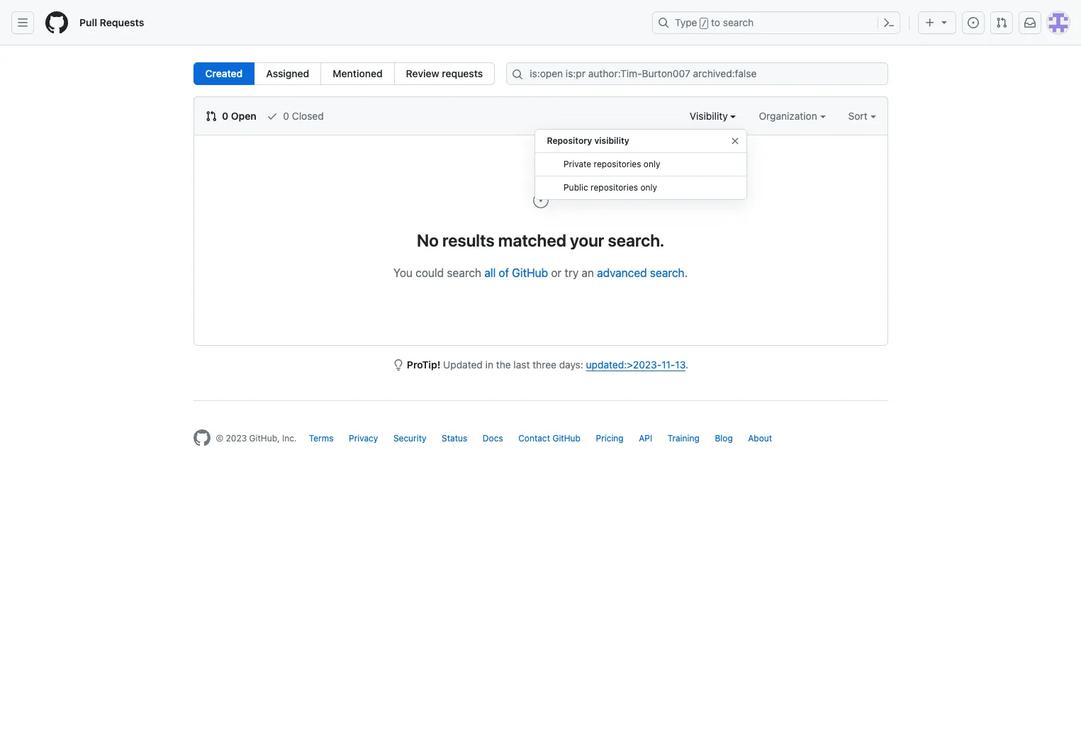 Task type: vqa. For each thing, say whether or not it's contained in the screenshot.
account. on the top right
no



Task type: describe. For each thing, give the bounding box(es) containing it.
assigned
[[266, 67, 309, 79]]

you could search all of github or try an advanced search .
[[393, 267, 688, 279]]

api link
[[639, 433, 652, 444]]

mentioned link
[[321, 62, 395, 85]]

advanced search link
[[597, 267, 684, 279]]

docs link
[[483, 433, 503, 444]]

about
[[748, 433, 772, 444]]

github,
[[249, 433, 280, 444]]

inc.
[[282, 433, 297, 444]]

0 horizontal spatial github
[[512, 267, 548, 279]]

©
[[216, 433, 223, 444]]

homepage image
[[193, 430, 210, 447]]

triangle down image
[[939, 16, 950, 28]]

close menu image
[[730, 135, 741, 147]]

0 closed
[[280, 110, 324, 122]]

© 2023 github, inc.
[[216, 433, 297, 444]]

an
[[582, 267, 594, 279]]

open
[[231, 110, 256, 122]]

type / to search
[[675, 16, 754, 28]]

advanced
[[597, 267, 647, 279]]

type
[[675, 16, 697, 28]]

requests
[[442, 67, 483, 79]]

repositories for private
[[594, 159, 642, 169]]

training
[[668, 433, 700, 444]]

pull requests element
[[193, 62, 495, 85]]

to
[[711, 16, 720, 28]]

0 open
[[219, 110, 256, 122]]

training link
[[668, 433, 700, 444]]

repository
[[547, 135, 592, 146]]

matched
[[498, 230, 566, 250]]

Issues search field
[[506, 62, 888, 85]]

repository visibility
[[547, 135, 629, 146]]

try
[[565, 267, 579, 279]]

no
[[417, 230, 439, 250]]

11-
[[662, 359, 675, 371]]

review
[[406, 67, 439, 79]]

2023
[[226, 433, 247, 444]]

security
[[393, 433, 426, 444]]

13
[[675, 359, 685, 371]]

search image
[[512, 69, 523, 80]]

all
[[484, 267, 496, 279]]

0 closed link
[[266, 108, 324, 123]]

1 vertical spatial .
[[685, 359, 688, 371]]

git pull request image inside "0 open" link
[[205, 111, 217, 122]]

protip!
[[407, 359, 440, 371]]

Search all issues text field
[[506, 62, 888, 85]]

only for private repositories only
[[644, 159, 661, 169]]

blog
[[715, 433, 733, 444]]

contact github
[[518, 433, 581, 444]]

blog link
[[715, 433, 733, 444]]

1 horizontal spatial search
[[650, 267, 684, 279]]

mentioned
[[333, 67, 383, 79]]

visibility button
[[690, 108, 736, 123]]

notifications image
[[1024, 17, 1036, 28]]

results
[[442, 230, 495, 250]]

light bulb image
[[393, 359, 404, 371]]



Task type: locate. For each thing, give the bounding box(es) containing it.
1 vertical spatial github
[[552, 433, 581, 444]]

assigned link
[[254, 62, 321, 85]]

issue opened image
[[968, 17, 979, 28]]

pricing
[[596, 433, 624, 444]]

github right contact
[[552, 433, 581, 444]]

pull
[[79, 16, 97, 28]]

contact
[[518, 433, 550, 444]]

visibility
[[690, 110, 730, 122]]

your
[[570, 230, 604, 250]]

organization button
[[759, 108, 825, 123]]

2 horizontal spatial search
[[723, 16, 754, 28]]

filter by repository visiblity menu
[[535, 123, 747, 211]]

1 vertical spatial repositories
[[591, 182, 638, 193]]

/
[[702, 18, 707, 28]]

updated:>2023-11-13 link
[[586, 359, 685, 371]]

updated
[[443, 359, 483, 371]]

1 horizontal spatial git pull request image
[[996, 17, 1007, 28]]

pricing link
[[596, 433, 624, 444]]

contact github link
[[518, 433, 581, 444]]

requests
[[100, 16, 144, 28]]

review requests
[[406, 67, 483, 79]]

private repositories only link
[[536, 153, 747, 177]]

check image
[[266, 111, 278, 122]]

about link
[[748, 433, 772, 444]]

search.
[[608, 230, 664, 250]]

public repositories only
[[564, 182, 657, 193]]

api
[[639, 433, 652, 444]]

privacy link
[[349, 433, 378, 444]]

0 horizontal spatial search
[[447, 267, 481, 279]]

no results matched your search.
[[417, 230, 664, 250]]

. right 11-
[[685, 359, 688, 371]]

2 0 from the left
[[283, 110, 289, 122]]

in
[[485, 359, 493, 371]]

0 for closed
[[283, 110, 289, 122]]

1 horizontal spatial github
[[552, 433, 581, 444]]

pull requests
[[79, 16, 144, 28]]

0 vertical spatial github
[[512, 267, 548, 279]]

could
[[415, 267, 444, 279]]

0 vertical spatial repositories
[[594, 159, 642, 169]]

privacy
[[349, 433, 378, 444]]

the
[[496, 359, 511, 371]]

visibility
[[594, 135, 629, 146]]

search left the all
[[447, 267, 481, 279]]

closed
[[292, 110, 324, 122]]

search down "search."
[[650, 267, 684, 279]]

git pull request image left 0 open
[[205, 111, 217, 122]]

repositories down private repositories only
[[591, 182, 638, 193]]

of
[[499, 267, 509, 279]]

protip! updated in the last three days: updated:>2023-11-13 .
[[407, 359, 688, 371]]

git pull request image right issue opened icon
[[996, 17, 1007, 28]]

github right of
[[512, 267, 548, 279]]

days:
[[559, 359, 583, 371]]

only up public repositories only link
[[644, 159, 661, 169]]

sort button
[[848, 108, 876, 123]]

. right advanced at top right
[[684, 267, 688, 279]]

search right to
[[723, 16, 754, 28]]

only down private repositories only link
[[641, 182, 657, 193]]

plus image
[[924, 17, 936, 28]]

repositories down 'visibility'
[[594, 159, 642, 169]]

1 horizontal spatial 0
[[283, 110, 289, 122]]

command palette image
[[883, 17, 895, 28]]

terms
[[309, 433, 334, 444]]

issue opened image
[[532, 192, 549, 209]]

1 vertical spatial git pull request image
[[205, 111, 217, 122]]

0 left open
[[222, 110, 228, 122]]

0 vertical spatial only
[[644, 159, 661, 169]]

you
[[393, 267, 413, 279]]

0
[[222, 110, 228, 122], [283, 110, 289, 122]]

updated:>2023-
[[586, 359, 662, 371]]

review requests link
[[394, 62, 495, 85]]

github
[[512, 267, 548, 279], [552, 433, 581, 444]]

repositories
[[594, 159, 642, 169], [591, 182, 638, 193]]

only for public repositories only
[[641, 182, 657, 193]]

sort
[[848, 110, 867, 122]]

1 vertical spatial only
[[641, 182, 657, 193]]

security link
[[393, 433, 426, 444]]

docs
[[483, 433, 503, 444]]

all of github link
[[484, 267, 548, 279]]

last
[[514, 359, 530, 371]]

public
[[564, 182, 588, 193]]

private repositories only
[[564, 159, 661, 169]]

homepage image
[[45, 11, 68, 34]]

0 right 'check' icon in the left top of the page
[[283, 110, 289, 122]]

organization
[[759, 110, 820, 122]]

1 0 from the left
[[222, 110, 228, 122]]

search
[[723, 16, 754, 28], [447, 267, 481, 279], [650, 267, 684, 279]]

0 open link
[[205, 108, 256, 123]]

status link
[[442, 433, 467, 444]]

.
[[684, 267, 688, 279], [685, 359, 688, 371]]

private
[[564, 159, 592, 169]]

public repositories only link
[[536, 177, 747, 200]]

or
[[551, 267, 562, 279]]

three
[[533, 359, 556, 371]]

0 vertical spatial .
[[684, 267, 688, 279]]

only
[[644, 159, 661, 169], [641, 182, 657, 193]]

repositories for public
[[591, 182, 638, 193]]

terms link
[[309, 433, 334, 444]]

0 horizontal spatial 0
[[222, 110, 228, 122]]

0 vertical spatial git pull request image
[[996, 17, 1007, 28]]

0 for open
[[222, 110, 228, 122]]

git pull request image
[[996, 17, 1007, 28], [205, 111, 217, 122]]

status
[[442, 433, 467, 444]]

0 horizontal spatial git pull request image
[[205, 111, 217, 122]]



